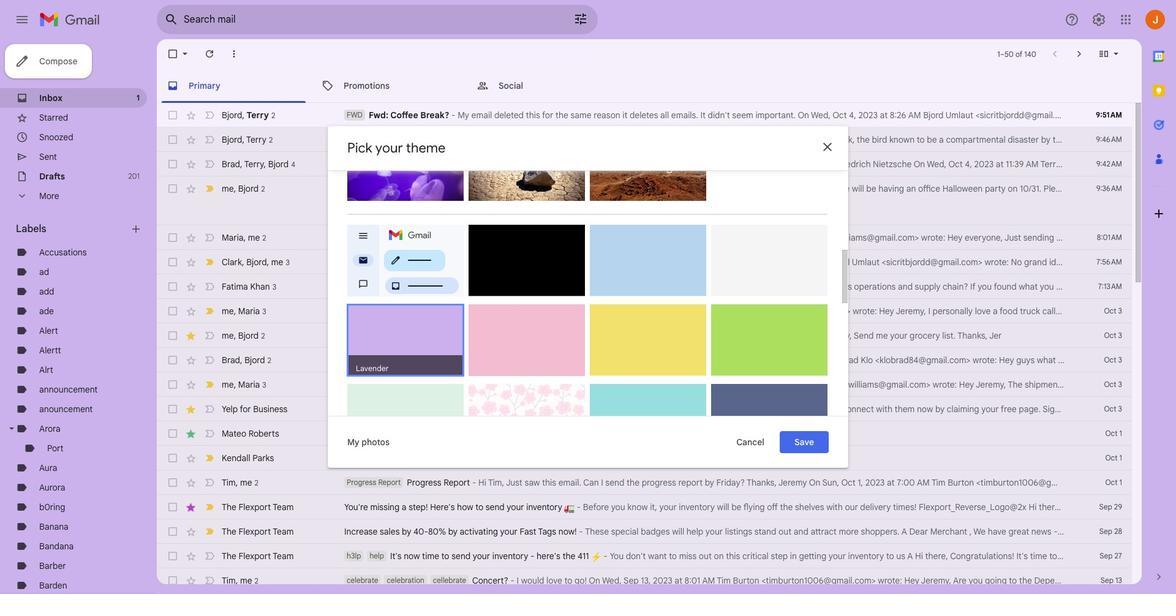Task type: describe. For each thing, give the bounding box(es) containing it.
1 vertical spatial just
[[506, 477, 523, 488]]

not important switch for 10th row
[[203, 354, 216, 366]]

by left 40- at the left of the page
[[402, 526, 411, 537]]

wed, up still
[[718, 257, 737, 268]]

hey down "us"
[[905, 575, 920, 586]]

for right invitation
[[1133, 232, 1144, 243]]

0 horizontal spatial will
[[672, 526, 685, 537]]

wrote: down the - you don't want to miss out on this critical step in getting your inventory to us a hi there, congratulations! it's time to begin your shipping plan so th in the bottom of the page
[[878, 575, 903, 586]]

not important switch for 18th row from the top
[[203, 550, 216, 563]]

0 horizontal spatial burton
[[733, 575, 760, 586]]

1 vertical spatial love
[[547, 575, 562, 586]]

5
[[782, 134, 787, 145]]

sep left the 11,
[[528, 330, 543, 341]]

0 vertical spatial 8:01
[[711, 232, 727, 243]]

1 horizontal spatial off
[[1129, 134, 1140, 145]]

mustard option
[[590, 305, 707, 385]]

inventory down fast
[[493, 551, 528, 562]]

flexport for sep 28
[[239, 526, 271, 537]]

the left depeche at bottom right
[[1020, 575, 1033, 586]]

ade link
[[39, 306, 54, 317]]

terry for halloween watching movie month!
[[244, 158, 264, 169]]

0 vertical spatial a
[[902, 526, 908, 537]]

can't
[[603, 257, 622, 268]]

pm right 2:50
[[826, 355, 838, 366]]

supply
[[915, 281, 941, 292]]

10 row from the top
[[157, 348, 1177, 373]]

you right are
[[969, 575, 983, 586]]

depeche
[[1035, 575, 1070, 586]]

oct 3 for halloween movies
[[1105, 355, 1123, 365]]

main content containing primary
[[157, 39, 1177, 594]]

ice shipment - awesome, thanks for letting me know! on tue, oct 3, 2023 at 12:01 pm maria williams <mariaaawilliams@gmail.com> wrote: hey jeremy, the shipment of ice has arrived, thanks for t
[[424, 379, 1177, 390]]

alert for alert halloween movies - where there is no imagination there is no horror. arthur conan doyle on tue, sep 12, 2023 at 2:50 pm brad klo <klobrad84@gmail.com> wrote: hey guys what are your favorite halloween mo
[[347, 355, 363, 365]]

1 vertical spatial email
[[531, 281, 552, 292]]

11 row from the top
[[157, 373, 1177, 397]]

on left the mon, at the bottom of the page
[[493, 330, 504, 341]]

was
[[1069, 257, 1084, 268]]

<millerjeremy500@gmail.com> for everyone,
[[639, 183, 759, 194]]

saw
[[525, 477, 540, 488]]

hey up chain? on the right of page
[[948, 232, 963, 243]]

1 vertical spatial <mariaaawilliams@gmail.com>
[[733, 306, 851, 317]]

0 vertical spatial our
[[644, 159, 657, 170]]

banana
[[39, 522, 69, 533]]

not important switch for 5th row from the bottom
[[203, 477, 216, 489]]

me , bjord 2 for 9:36 am
[[222, 183, 265, 194]]

4, up flexport onboarding call - hey, bumping up my email in case it got lost in your inbox - are you still looking to improve your logistics operations and supply chain? if you found what you were looking for, just let me kno
[[756, 257, 763, 268]]

0 horizontal spatial all
[[473, 453, 482, 464]]

1 halloween from the left
[[369, 355, 408, 366]]

1 vertical spatial now
[[404, 551, 420, 562]]

delivery
[[861, 502, 891, 513]]

cherish haven
[[392, 257, 441, 267]]

on up still
[[704, 257, 716, 268]]

2 for 5th row from the bottom
[[255, 478, 259, 487]]

th
[[1169, 551, 1177, 562]]

- left would
[[511, 575, 515, 586]]

0 horizontal spatial off
[[767, 502, 778, 513]]

27
[[1115, 552, 1123, 561]]

2 for second row
[[269, 135, 273, 144]]

for down social tab
[[542, 110, 554, 121]]

cancel
[[737, 437, 765, 448]]

🌮 image
[[539, 307, 550, 317]]

bjord up logistics
[[830, 257, 850, 268]]

wed, inside cell
[[472, 183, 492, 194]]

important mainly because it was sent directly to you. switch for 16th row from the bottom
[[203, 183, 216, 195]]

- right 🚛 icon
[[577, 502, 581, 513]]

by right report
[[705, 477, 715, 488]]

page.
[[1019, 404, 1041, 415]]

2 halloween from the left
[[1125, 355, 1164, 366]]

3 team from the top
[[273, 551, 294, 562]]

still
[[712, 281, 725, 292]]

are right thoughts
[[567, 159, 580, 170]]

me , maria 3 for important mainly because it was sent directly to you. switch corresponding to ninth row from the bottom of the main content containing primary
[[222, 379, 266, 390]]

2 row from the top
[[157, 127, 1177, 152]]

team for you're missing a step! here's how to send your inventory
[[273, 502, 294, 513]]

bjord left 4
[[268, 158, 289, 169]]

important mainly because it was sent directly to you. switch for ninth row from the bottom of the main content containing primary
[[203, 379, 216, 391]]

roberts
[[249, 428, 279, 439]]

not important switch for third row
[[203, 158, 216, 170]]

wrote: up claiming
[[933, 379, 957, 390]]

by right disaster
[[1042, 134, 1051, 145]]

plans;
[[419, 330, 442, 341]]

1 inside labels navigation
[[137, 93, 140, 102]]

horror.
[[608, 355, 634, 366]]

important mainly because you often read messages with this label. switch
[[203, 256, 216, 268]]

wrote: left seems
[[1079, 110, 1103, 121]]

hi left maria,
[[403, 232, 411, 243]]

<terryturtle85@gmail.c
[[1088, 159, 1177, 170]]

2 oct 1 from the top
[[1106, 453, 1123, 463]]

your left grocery
[[891, 330, 908, 341]]

maria down fatima khan 3
[[238, 305, 260, 317]]

2 is from the left
[[587, 355, 594, 366]]

main menu image
[[15, 12, 29, 27]]

3 free from the left
[[1001, 404, 1017, 415]]

jeremy, up claiming
[[976, 379, 1006, 390]]

tab list right just
[[1142, 39, 1177, 550]]

gmail image
[[39, 7, 106, 32]]

jeremy up can't
[[589, 232, 617, 243]]

1 horizontal spatial we
[[974, 526, 986, 537]]

1 horizontal spatial progress
[[407, 477, 442, 488]]

your down 7:56
[[801, 281, 818, 292]]

- down "darkness" at the left of page
[[393, 453, 397, 464]]

ad link
[[39, 267, 49, 278]]

0 horizontal spatial help
[[370, 552, 384, 561]]

wasabi option
[[711, 305, 828, 385]]

2 manage from the left
[[554, 404, 586, 415]]

1 yelp from the left
[[222, 404, 238, 415]]

for left the t
[[1163, 379, 1174, 390]]

2 for 16th row from the bottom
[[261, 184, 265, 193]]

0 vertical spatial what
[[1019, 281, 1038, 292]]

reason
[[594, 110, 621, 121]]

row containing maria
[[157, 226, 1144, 250]]

0 horizontal spatial time
[[422, 551, 439, 562]]

aurora link
[[39, 482, 65, 493]]

pm right 1:22 on the bottom of page
[[604, 330, 616, 341]]

tim,
[[488, 477, 504, 488]]

a left listen.
[[551, 453, 555, 464]]

flexport for sep 29
[[239, 502, 271, 513]]

to up cellebrate
[[442, 551, 450, 562]]

halloween up pumpkin.gif
[[387, 183, 428, 194]]

0 vertical spatial and
[[788, 159, 802, 170]]

clark , bjord , me 3
[[222, 256, 290, 267]]

hello
[[1120, 477, 1139, 488]]

thanks, right the join.
[[642, 257, 672, 268]]

select
[[505, 134, 530, 145]]

would
[[521, 575, 545, 586]]

concert
[[1096, 575, 1127, 586]]

oct inside cell
[[494, 183, 508, 194]]

- right night? on the left top of the page
[[397, 232, 401, 243]]

2 vertical spatial and
[[794, 526, 809, 537]]

the left bird
[[857, 134, 870, 145]]

1 vertical spatial what
[[1037, 355, 1056, 366]]

to left 'miss'
[[669, 551, 677, 562]]

0 vertical spatial love
[[975, 306, 991, 317]]

8 row from the top
[[157, 299, 1149, 324]]

a left step!
[[402, 502, 407, 513]]

rose option
[[469, 305, 585, 385]]

1 for row containing kendall parks
[[1120, 453, 1123, 463]]

2 tim , me 2 from the top
[[222, 575, 259, 586]]

1,
[[858, 477, 864, 488]]

nietzsche
[[873, 159, 912, 170]]

it's now time to send your inventory - here's the 411
[[390, 551, 591, 562]]

increase
[[344, 526, 378, 537]]

0 horizontal spatial you
[[429, 453, 443, 464]]

costume
[[1120, 183, 1154, 194]]

maria up 'man plans; god laughs. on mon, sep 11, 2023 at 1:22 pm jeremy miller <millerjeremy500@gmail.com> wrote: hi terry, send me your grocery list. thanks, jer'
[[676, 306, 698, 317]]

listen.
[[558, 453, 580, 464]]

your left 27
[[1084, 551, 1101, 562]]

3 the flexport team from the top
[[222, 551, 294, 562]]

maria up clark
[[222, 232, 244, 243]]

to right forget
[[1113, 502, 1121, 513]]

0 horizontal spatial i'll
[[440, 232, 448, 243]]

to up depeche at bottom right
[[1050, 551, 1058, 562]]

bjord down brad , terry , bjord 4
[[238, 183, 259, 194]]

badges
[[641, 526, 670, 537]]

bjord up yelp for business
[[245, 355, 265, 366]]

your inside 'alert dialog'
[[376, 140, 403, 156]]

on up an
[[914, 159, 926, 170]]

hi left clark,
[[549, 257, 557, 268]]

pm right 4:00
[[661, 306, 674, 317]]

food trucks
[[344, 306, 392, 317]]

not important switch for second row
[[203, 134, 216, 146]]

1 horizontal spatial <timburton1006@gmail.com>
[[977, 477, 1091, 488]]

bjord , terry 2 for fwd: noise level
[[222, 134, 273, 145]]

1 page from the left
[[469, 404, 489, 415]]

anouncement link
[[39, 404, 93, 415]]

list.
[[943, 330, 956, 341]]

activating
[[460, 526, 498, 537]]

promotions tab
[[312, 69, 466, 103]]

out!
[[522, 306, 537, 317]]

personally
[[933, 306, 973, 317]]

the for sep 29
[[222, 502, 237, 513]]

ice
[[1074, 379, 1085, 390]]

on up the join.
[[619, 232, 631, 243]]

friendly
[[1064, 232, 1093, 243]]

pick your theme
[[347, 140, 446, 156]]

1 vertical spatial williams
[[699, 306, 731, 317]]

important because you marked it as important. switch for kryptogram - hey all, you should all give kryptogram a listen. best, kendall
[[203, 452, 216, 465]]

by: romain guy
[[476, 199, 531, 209]]

what
[[487, 232, 507, 243]]

4, up inbox at the right top of page
[[671, 232, 678, 243]]

check
[[489, 306, 513, 317]]

bjord right the "8:26"
[[924, 110, 944, 121]]

office
[[919, 183, 941, 194]]

0 horizontal spatial of
[[634, 159, 642, 170]]

3 down 'zone' at the right of the page
[[1119, 331, 1123, 340]]

report inside progress report progress report - hi tim, just saw this email. can i send the progress report by friday? thanks, jeremy on sun, oct 1, 2023 at 7:00 am tim burton <timburton1006@gmail.com> wrote: hello jeremy, j
[[378, 478, 401, 487]]

drafts link
[[39, 171, 65, 182]]

2 horizontal spatial time
[[1031, 551, 1048, 562]]

1 vertical spatial on
[[809, 404, 819, 415]]

list
[[378, 330, 392, 341]]

to right the how
[[476, 502, 484, 513]]

step
[[771, 551, 788, 562]]

<klobrad84@gmail.com>
[[876, 355, 971, 366]]

fwd: for fwd: coffee break?
[[369, 110, 389, 121]]

found
[[994, 281, 1017, 292]]

bird
[[372, 380, 386, 389]]

barber link
[[39, 561, 66, 572]]

1 vertical spatial 8:01
[[685, 575, 701, 586]]

maria,
[[413, 232, 437, 243]]

for left letting
[[553, 379, 564, 390]]

2 vertical spatial williams
[[779, 379, 811, 390]]

watching
[[430, 159, 465, 170]]

16 row from the top
[[157, 495, 1177, 520]]

on right 🌮 image
[[552, 306, 563, 317]]

times
[[482, 134, 503, 145]]

not important switch for row containing yelp for business
[[203, 403, 216, 415]]

progress inside progress report progress report - hi tim, just saw this email. can i send the progress report by friday? thanks, jeremy on sun, oct 1, 2023 at 7:00 am tim burton <timburton1006@gmail.com> wrote: hello jeremy, j
[[347, 478, 376, 487]]

- left hey, at top
[[444, 281, 448, 292]]

to left go!
[[565, 575, 573, 586]]

bring?
[[530, 232, 555, 243]]

turtle
[[1063, 159, 1085, 170]]

an
[[907, 183, 916, 194]]

9 row from the top
[[157, 324, 1132, 348]]

not important switch for 11th row from the bottom of the main content containing primary
[[203, 330, 216, 342]]

1 vertical spatial <sicritbjordd@gmail.com>
[[882, 257, 983, 268]]

friedrich
[[837, 159, 871, 170]]

oct 1 for darkness
[[1106, 429, 1123, 438]]

- right 'shipment'
[[477, 379, 481, 390]]

be left the there!
[[450, 232, 460, 243]]

1 horizontal spatial all
[[661, 110, 669, 121]]

- sounds yummy! i'll def check it out!
[[392, 306, 539, 317]]

1 vertical spatial it
[[584, 281, 589, 292]]

sending
[[1024, 232, 1055, 243]]

1 no from the left
[[505, 355, 515, 366]]

advanced search options image
[[569, 7, 593, 31]]

inbox link
[[39, 93, 62, 104]]

1 horizontal spatial a
[[908, 551, 913, 562]]

2 vertical spatial send
[[452, 551, 471, 562]]

labels heading
[[16, 223, 130, 235]]

emptier
[[755, 159, 785, 170]]

0 vertical spatial with
[[1142, 134, 1158, 145]]

attract
[[811, 526, 837, 537]]

4, inside cell
[[510, 183, 517, 194]]

jeremy right the join.
[[674, 257, 702, 268]]

klo
[[861, 355, 873, 366]]

save button
[[780, 431, 829, 453]]

am inside cell
[[571, 183, 583, 194]]

18 row from the top
[[157, 544, 1177, 569]]

here's
[[537, 551, 561, 562]]

my inside button
[[347, 437, 360, 448]]

cell containing halloween party
[[344, 183, 1177, 219]]

jeremy inside cell
[[585, 183, 614, 194]]

hi inside cell
[[788, 183, 796, 194]]

- right the level
[[436, 134, 440, 145]]

1 vertical spatial umlaut
[[852, 257, 880, 268]]

in left case
[[554, 281, 561, 292]]

hi left tim, on the bottom
[[479, 477, 487, 488]]

row containing mateo roberts
[[157, 422, 1132, 446]]

1 it's from the left
[[390, 551, 402, 562]]

the left 'shadows' on the right of the page
[[582, 159, 595, 170]]

maria up flexport onboarding call - hey, bumping up my email in case it got lost in your inbox - are you still looking to improve your logistics operations and supply chain? if you found what you were looking for, just let me kno
[[744, 232, 766, 243]]

wrote: inside cell
[[761, 183, 786, 194]]

2 yelp from the left
[[415, 404, 431, 415]]

0 horizontal spatial out
[[699, 551, 712, 562]]

hey,
[[450, 281, 467, 292]]

11am
[[815, 134, 834, 145]]

1 kendall from the left
[[222, 453, 250, 464]]

3 yelp from the left
[[625, 404, 641, 415]]

row containing clark
[[157, 250, 1177, 275]]

2 horizontal spatial send
[[606, 477, 625, 488]]

on right go!
[[589, 575, 601, 586]]

doyle
[[690, 355, 712, 366]]

important because you marked it as important. switch for increase sales by 40-80% by activating your fast tags now! - these special badges will help your listings stand out and attract more shoppers. a dear merchant , we have great news - you've successfully connected
[[203, 526, 216, 538]]

1 vertical spatial and
[[898, 281, 913, 292]]

sep left 13,
[[624, 575, 639, 586]]

a down we've
[[1175, 134, 1177, 145]]

1 horizontal spatial begin
[[1123, 502, 1145, 513]]

1 vertical spatial has
[[1087, 379, 1101, 390]]

my inside row
[[458, 110, 469, 121]]

didn't
[[708, 110, 730, 121]]

brad for bjord
[[222, 355, 240, 366]]

0 vertical spatial email
[[472, 110, 492, 121]]

3 row from the top
[[157, 152, 1177, 176]]

sep 28
[[1100, 527, 1123, 536]]

important mainly because it was sent directly to you. switch for 8th row from the top of the main content containing primary
[[203, 305, 216, 317]]

1 oct 3 from the top
[[1105, 306, 1123, 316]]

disaster
[[1008, 134, 1039, 145]]

1 horizontal spatial just
[[1005, 232, 1022, 243]]

the right "select"
[[532, 134, 545, 145]]

2 free from the left
[[607, 404, 623, 415]]

2 thanks from the left
[[1135, 379, 1161, 390]]

hi right "us"
[[916, 551, 923, 562]]

1 horizontal spatial help
[[687, 526, 704, 537]]

increase sales by 40-80% by activating your fast tags now! - these special badges will help your listings stand out and attract more shoppers. a dear merchant , we have great news - you've successfully connected
[[344, 526, 1177, 537]]

go!
[[575, 575, 587, 586]]

your right claiming
[[982, 404, 999, 415]]

compose
[[39, 56, 78, 67]]

default option
[[347, 225, 464, 306]]

0 vertical spatial <mariaaawilliams@gmail.com>
[[802, 232, 919, 243]]

h3lp
[[347, 552, 361, 561]]

0 vertical spatial umlaut
[[946, 110, 974, 121]]

9:51 am
[[1096, 110, 1123, 119]]

28
[[1115, 527, 1123, 536]]

1 horizontal spatial out
[[779, 526, 792, 537]]

9:42 am
[[1097, 159, 1123, 169]]

in right born
[[1125, 257, 1132, 268]]

on left sun,
[[809, 477, 821, 488]]

wed, up office
[[927, 159, 947, 170]]

1 horizontal spatial you
[[610, 551, 624, 562]]

you left were
[[1040, 281, 1055, 292]]

miller for pm
[[649, 330, 670, 341]]

1 thanks from the left
[[525, 379, 551, 390]]

2 vertical spatial <mariaaawilliams@gmail.com>
[[813, 379, 931, 390]]

will inside cell
[[852, 183, 865, 194]]

are right inbox at the right top of page
[[681, 281, 693, 292]]

0 horizontal spatial 3,
[[600, 306, 607, 317]]

1 vertical spatial begin
[[1060, 551, 1082, 562]]

row containing fatima khan
[[157, 275, 1177, 299]]

the flexport team for increase sales by 40-80% by activating your fast tags now!
[[222, 526, 294, 537]]

0 vertical spatial want
[[583, 134, 601, 145]]

2023 inside cell
[[520, 183, 539, 194]]

2 kryptogram from the left
[[502, 453, 548, 464]]

cherry blossom option
[[469, 384, 585, 456]]

fwd for fwd: noise level
[[347, 135, 363, 144]]

3 down favorite
[[1119, 380, 1123, 389]]

so
[[1158, 551, 1167, 562]]

8:26
[[890, 110, 907, 121]]

oct 3 for man plans; god laughs. on mon, sep 11, 2023 at 1:22 pm jeremy miller <millerjeremy500@gmail.com> wrote: hi terry, send me your grocery list. thanks, jer
[[1105, 331, 1123, 340]]

romain
[[489, 199, 515, 209]]

oct 1 for progress report
[[1106, 478, 1123, 487]]

3 down arrived,
[[1119, 404, 1123, 414]]

terry for fwd: coffee break?
[[247, 109, 269, 120]]

promotions
[[344, 80, 390, 91]]

port link
[[47, 443, 63, 454]]

more for more images
[[609, 157, 641, 174]]

thanks, up flying
[[747, 477, 777, 488]]

blue option
[[590, 225, 707, 306]]

wrote: down office
[[922, 232, 946, 243]]

pumpkin.gif
[[368, 203, 413, 214]]

⚡ image
[[591, 552, 602, 562]]

it,
[[650, 502, 658, 513]]

the for sep 27
[[222, 551, 237, 562]]

are up shipment
[[1059, 355, 1071, 366]]

terry,
[[830, 330, 852, 341]]

1 vertical spatial this
[[542, 477, 557, 488]]

halloween left party
[[943, 183, 983, 194]]

by: romain guy option
[[469, 129, 585, 210]]

0 horizontal spatial tue,
[[565, 306, 581, 317]]

- down awesome,
[[491, 404, 495, 415]]

seafoam option
[[590, 384, 707, 456]]

this for break?
[[526, 110, 540, 121]]

0 vertical spatial <sicritbjordd@gmail.com>
[[976, 110, 1077, 121]]

1 horizontal spatial our
[[845, 502, 858, 513]]

4, down compartmental
[[965, 159, 973, 170]]

progress
[[642, 477, 676, 488]]

sep left 29
[[1100, 503, 1113, 512]]

1 vertical spatial will
[[717, 502, 730, 513]]

1 manage from the left
[[344, 404, 376, 415]]

1 vertical spatial with
[[877, 404, 893, 415]]

2 vertical spatial on
[[714, 551, 724, 562]]



Task type: locate. For each thing, give the bounding box(es) containing it.
- left always
[[692, 159, 696, 170]]

5 row from the top
[[157, 226, 1144, 250]]

1 fwd: from the top
[[369, 110, 389, 121]]

hi down halloween halloween watching movie month! - thoughts are the shadows of our feelings - always darker, emptier and simpler. friedrich nietzsche on wed, oct 4, 2023 at 11:39 am terry turtle <terryturtle85@gmail.c
[[788, 183, 796, 194]]

0 vertical spatial you
[[429, 453, 443, 464]]

0 horizontal spatial my
[[347, 437, 360, 448]]

1 horizontal spatial will
[[717, 502, 730, 513]]

manage down letting
[[554, 404, 586, 415]]

2 fwd: from the top
[[369, 134, 387, 145]]

2 important mainly because it was sent directly to you. switch from the top
[[203, 305, 216, 317]]

2 vertical spatial will
[[672, 526, 685, 537]]

emails.
[[672, 110, 699, 121]]

0 horizontal spatial manage
[[344, 404, 376, 415]]

wrote: left 'hello'
[[1093, 477, 1117, 488]]

0 vertical spatial out
[[779, 526, 792, 537]]

is down 1:22 on the bottom of page
[[587, 355, 594, 366]]

40-
[[414, 526, 428, 537]]

it's down great
[[1017, 551, 1028, 562]]

0 vertical spatial burton
[[948, 477, 974, 488]]

6 not important switch from the top
[[203, 330, 216, 342]]

soft gray option
[[711, 225, 828, 306]]

fwd inside fwd fwd: coffee break? - my email deleted this for the same reason it deletes all emails. it didn't seem important. on wed, oct 4, 2023 at 8:26 am bjord umlaut <sicritbjordd@gmail.com> wrote: seems to me we've
[[347, 110, 363, 119]]

terry
[[247, 109, 269, 120], [246, 134, 267, 145], [244, 158, 264, 169], [1041, 159, 1061, 170]]

1 for 5th row from the bottom
[[1120, 478, 1123, 487]]

celebration
[[387, 576, 425, 585]]

2 for row containing maria
[[263, 233, 266, 242]]

my up proposed
[[458, 110, 469, 121]]

1 vertical spatial we
[[974, 526, 986, 537]]

thoughts
[[528, 159, 565, 170]]

1 horizontal spatial of
[[1063, 379, 1071, 390]]

0 vertical spatial more
[[609, 157, 641, 174]]

3 important mainly because it was sent directly to you. switch from the top
[[203, 379, 216, 391]]

2 vertical spatial with
[[827, 502, 843, 513]]

your up fast
[[507, 502, 524, 513]]

t
[[1176, 379, 1177, 390]]

7 not important switch from the top
[[203, 354, 216, 366]]

2 vertical spatial team
[[273, 551, 294, 562]]

want right don't
[[648, 551, 667, 562]]

1 horizontal spatial umlaut
[[946, 110, 974, 121]]

flexport for sep 27
[[239, 551, 271, 562]]

6 row from the top
[[157, 250, 1177, 275]]

5 not important switch from the top
[[203, 281, 216, 293]]

0 vertical spatial tue,
[[565, 306, 581, 317]]

2 important because you marked it as important. switch from the top
[[203, 501, 216, 514]]

your
[[376, 140, 403, 156], [1101, 183, 1118, 194], [632, 281, 649, 292], [801, 281, 818, 292], [891, 330, 908, 341], [1073, 355, 1091, 366], [378, 404, 395, 415], [588, 404, 605, 415], [982, 404, 999, 415], [507, 502, 524, 513], [660, 502, 677, 513], [1147, 502, 1165, 513], [500, 526, 518, 537], [706, 526, 723, 537], [473, 551, 490, 562], [829, 551, 846, 562], [1084, 551, 1101, 562]]

<sicritbjordd@gmail.com> up supply
[[882, 257, 983, 268]]

them
[[895, 404, 915, 415]]

0 horizontal spatial we
[[838, 183, 850, 194]]

accusations
[[39, 247, 87, 258]]

tue, down arthur
[[645, 379, 661, 390]]

0 vertical spatial miller
[[616, 183, 637, 194]]

1 important mainly because it was sent directly to you. switch from the top
[[203, 183, 216, 195]]

1 vertical spatial want
[[648, 551, 667, 562]]

you left don't
[[610, 551, 624, 562]]

- before you know it, your inventory will be flying off the shelves with our delivery times! flexport_reverse_logo@2x hi there, don't forget to begin your shi
[[575, 502, 1177, 513]]

1 horizontal spatial on
[[809, 404, 819, 415]]

13 row from the top
[[157, 422, 1132, 446]]

not important switch for row containing maria
[[203, 232, 216, 244]]

burton up "flexport_reverse_logo@2x"
[[948, 477, 974, 488]]

0 vertical spatial help
[[687, 526, 704, 537]]

1 team from the top
[[273, 502, 294, 513]]

blue
[[597, 295, 613, 305]]

food
[[344, 306, 364, 317]]

what right found
[[1019, 281, 1038, 292]]

settings image
[[1092, 12, 1107, 27]]

you
[[429, 453, 443, 464], [610, 551, 624, 562]]

for left business
[[240, 404, 251, 415]]

3 oct 3 from the top
[[1105, 355, 1123, 365]]

williams down the soft
[[699, 306, 731, 317]]

1 vertical spatial <millerjeremy500@gmail.com>
[[672, 330, 792, 341]]

spearmint option
[[347, 384, 464, 456]]

email.
[[559, 477, 582, 488]]

not important switch for row containing mateo roberts
[[203, 428, 216, 440]]

alert up bday
[[347, 355, 363, 365]]

this for want
[[726, 551, 741, 562]]

17 row from the top
[[157, 520, 1177, 544]]

1 vertical spatial miller
[[649, 330, 670, 341]]

bjord right clark
[[246, 256, 267, 267]]

- right news
[[1054, 526, 1058, 537]]

what right the guys
[[1037, 355, 1056, 366]]

fwd inside fwd fwd: noise level - proposed times select the time you want to meet mountain daylight time thu, october 5 9am – 11am lark, the bird known to be a compartmental disaster by the fda, has made off with the a
[[347, 135, 363, 144]]

7 row from the top
[[157, 275, 1177, 299]]

of
[[634, 159, 642, 170], [1063, 379, 1071, 390]]

201
[[128, 172, 140, 181]]

primary tab
[[157, 69, 311, 103]]

more for more
[[39, 191, 59, 202]]

1 horizontal spatial this
[[542, 477, 557, 488]]

alert for alert
[[39, 325, 58, 336]]

- you don't want to miss out on this critical step in getting your inventory to us a hi there, congratulations! it's time to begin your shipping plan so th
[[602, 551, 1177, 562]]

1 horizontal spatial with
[[877, 404, 893, 415]]

there up letting
[[565, 355, 585, 366]]

brad for terry
[[222, 158, 240, 169]]

1 horizontal spatial manage
[[554, 404, 586, 415]]

terry left 4
[[244, 158, 264, 169]]

3 not important switch from the top
[[203, 158, 216, 170]]

photos
[[362, 437, 390, 448]]

mirage
[[449, 257, 472, 267]]

improve
[[767, 281, 799, 292]]

row
[[157, 103, 1177, 127], [157, 127, 1177, 152], [157, 152, 1177, 176], [157, 176, 1177, 226], [157, 226, 1144, 250], [157, 250, 1177, 275], [157, 275, 1177, 299], [157, 299, 1149, 324], [157, 324, 1132, 348], [157, 348, 1177, 373], [157, 373, 1177, 397], [157, 397, 1132, 422], [157, 422, 1132, 446], [157, 446, 1132, 471], [157, 471, 1177, 495], [157, 495, 1177, 520], [157, 520, 1177, 544], [157, 544, 1177, 569], [157, 569, 1177, 593]]

letting
[[566, 379, 590, 390]]

more images
[[609, 157, 688, 174]]

what
[[1019, 281, 1038, 292], [1037, 355, 1056, 366]]

1 horizontal spatial tue,
[[645, 379, 661, 390]]

oct 3 right the taco
[[1105, 306, 1123, 316]]

2 no from the left
[[596, 355, 606, 366]]

grocery list
[[344, 330, 392, 341]]

0 vertical spatial fwd:
[[369, 110, 389, 121]]

successfully
[[1088, 526, 1136, 537]]

shi
[[1167, 502, 1177, 513]]

0 vertical spatial bjord , terry 2
[[222, 109, 275, 120]]

all left give
[[473, 453, 482, 464]]

11 not important switch from the top
[[203, 550, 216, 563]]

accusations link
[[39, 247, 87, 258]]

0 horizontal spatial it
[[515, 306, 520, 317]]

- left where
[[440, 355, 444, 366]]

the for sep 28
[[222, 526, 237, 537]]

1 is from the left
[[497, 355, 503, 366]]

more inside labels navigation
[[39, 191, 59, 202]]

no left the horror.
[[596, 355, 606, 366]]

red
[[1139, 575, 1154, 586]]

barber
[[39, 561, 66, 572]]

with down sun,
[[827, 502, 843, 513]]

more inside pick your theme 'alert dialog'
[[609, 157, 641, 174]]

4 oct 3 from the top
[[1105, 380, 1123, 389]]

1 kryptogram from the left
[[344, 453, 391, 464]]

the left fda,
[[1053, 134, 1066, 145]]

2 for 11th row from the bottom of the main content containing primary
[[261, 331, 265, 340]]

2
[[271, 111, 275, 120], [269, 135, 273, 144], [261, 184, 265, 193], [263, 233, 266, 242], [261, 331, 265, 340], [268, 356, 271, 365], [255, 478, 259, 487], [255, 576, 259, 586]]

darkness
[[381, 428, 417, 439]]

mateo
[[222, 428, 246, 439]]

news
[[1032, 526, 1052, 537]]

alert inside labels navigation
[[39, 325, 58, 336]]

0 vertical spatial there,
[[1039, 502, 1062, 513]]

everyone, down simpler.
[[798, 183, 836, 194]]

1 horizontal spatial send
[[486, 502, 505, 513]]

me , maria 3 down brad , bjord 2
[[222, 379, 266, 390]]

1 horizontal spatial i'll
[[464, 306, 472, 317]]

1 horizontal spatial report
[[444, 477, 470, 488]]

1 horizontal spatial my
[[458, 110, 469, 121]]

flying
[[744, 502, 765, 513]]

hi clark, no i can't join. thanks, jeremy on wed, oct 4, 2023 at 7:56 am bjord umlaut <sicritbjordd@gmail.com> wrote: no grand idea was ever born in a conferenc
[[549, 257, 1177, 268]]

9 not important switch from the top
[[203, 428, 216, 440]]

dusk option
[[711, 384, 828, 456]]

12:01
[[720, 379, 739, 390]]

october
[[747, 134, 780, 145]]

time down the 80%
[[422, 551, 439, 562]]

2 looking from the left
[[1078, 281, 1106, 292]]

8:01 down 'miss'
[[685, 575, 701, 586]]

miller down 'shadows' on the right of the page
[[616, 183, 637, 194]]

hey left the guys
[[1000, 355, 1015, 366]]

alert halloween movies - where there is no imagination there is no horror. arthur conan doyle on tue, sep 12, 2023 at 2:50 pm brad klo <klobrad84@gmail.com> wrote: hey guys what are your favorite halloween mo
[[347, 355, 1177, 366]]

- right inbox at the right top of page
[[674, 281, 678, 292]]

be
[[927, 134, 937, 145], [867, 183, 877, 194], [450, 232, 460, 243], [732, 502, 742, 513]]

2 page from the left
[[680, 404, 699, 415]]

5 oct 3 from the top
[[1105, 404, 1123, 414]]

0 horizontal spatial <timburton1006@gmail.com>
[[762, 575, 876, 586]]

3 inside fatima khan 3
[[273, 282, 276, 291]]

on right party
[[1008, 183, 1018, 194]]

29
[[1115, 503, 1123, 512]]

halloween
[[369, 355, 408, 366], [1125, 355, 1164, 366]]

0 vertical spatial fwd
[[347, 110, 363, 119]]

alertt link
[[39, 345, 61, 356]]

- left here's
[[531, 551, 535, 562]]

coffee
[[391, 110, 418, 121]]

1 vertical spatial oct 1
[[1106, 453, 1123, 463]]

2 kendall from the left
[[605, 453, 633, 464]]

1 me , bjord 2 from the top
[[222, 183, 265, 194]]

2 bjord , terry 2 from the top
[[222, 134, 273, 145]]

3 oct 1 from the top
[[1106, 478, 1123, 487]]

cell
[[344, 183, 1177, 219]]

on right doyle
[[714, 355, 725, 366]]

4
[[291, 160, 295, 169]]

1 bjord , terry 2 from the top
[[222, 109, 275, 120]]

we inside cell
[[838, 183, 850, 194]]

email
[[472, 110, 492, 121], [531, 281, 552, 292]]

2 fwd from the top
[[347, 135, 363, 144]]

1 business from the left
[[433, 404, 467, 415]]

halloween inside the halloween halloween party - on wed, oct 4, 2023 at 11:27 am jeremy miller <millerjeremy500@gmail.com> wrote: hi everyone, we will be having an office halloween party on 10/31. please submit your costume ideas
[[347, 184, 381, 193]]

None search field
[[157, 5, 598, 34]]

jeremy, left are
[[921, 575, 952, 586]]

out right 'miss'
[[699, 551, 712, 562]]

15 row from the top
[[157, 471, 1177, 495]]

halloween down list
[[369, 355, 408, 366]]

send
[[606, 477, 625, 488], [486, 502, 505, 513], [452, 551, 471, 562]]

your down letting
[[588, 404, 605, 415]]

2 team from the top
[[273, 526, 294, 537]]

0 vertical spatial i'll
[[440, 232, 448, 243]]

0 horizontal spatial thanks
[[525, 379, 551, 390]]

0 vertical spatial team
[[273, 502, 294, 513]]

fwd for fwd: coffee break?
[[347, 110, 363, 119]]

on inside cell
[[1008, 183, 1018, 194]]

1 horizontal spatial it's
[[1017, 551, 1028, 562]]

me , maria 3 for important mainly because it was sent directly to you. switch corresponding to 8th row from the top of the main content containing primary
[[222, 305, 266, 317]]

god
[[444, 330, 461, 341]]

now!
[[559, 526, 577, 537]]

1 horizontal spatial thanks
[[1135, 379, 1161, 390]]

1 me , maria 3 from the top
[[222, 305, 266, 317]]

- right party
[[453, 183, 457, 194]]

3 right clark
[[286, 258, 290, 267]]

<millerjeremy500@gmail.com> inside cell
[[639, 183, 759, 194]]

no
[[584, 257, 596, 268]]

aura
[[39, 463, 57, 474]]

important mainly because it was sent directly to you. switch
[[203, 183, 216, 195], [203, 305, 216, 317], [203, 379, 216, 391]]

1 horizontal spatial 3,
[[680, 379, 686, 390]]

1 not important switch from the top
[[203, 109, 216, 121]]

you right all,
[[429, 453, 443, 464]]

1 looking from the left
[[727, 281, 755, 292]]

by right the 80%
[[448, 526, 458, 537]]

main content
[[157, 39, 1177, 594]]

trucks
[[366, 306, 392, 317]]

tab list inside main content
[[157, 69, 1142, 103]]

1 vertical spatial a
[[908, 551, 913, 562]]

1 horizontal spatial call
[[427, 281, 442, 292]]

3, down blue
[[600, 306, 607, 317]]

0 vertical spatial important because you marked it as important. switch
[[203, 452, 216, 465]]

1 vertical spatial help
[[370, 552, 384, 561]]

0 vertical spatial the flexport team
[[222, 502, 294, 513]]

2 horizontal spatial free
[[1001, 404, 1017, 415]]

me , bjord 2 for oct 3
[[222, 330, 265, 341]]

- inside cell
[[453, 183, 457, 194]]

10 not important switch from the top
[[203, 477, 216, 489]]

there, for don't
[[1039, 502, 1062, 513]]

2 oct 3 from the top
[[1105, 331, 1123, 340]]

labels navigation
[[0, 39, 157, 594]]

jeremy up shelves
[[779, 477, 807, 488]]

level
[[413, 134, 434, 145]]

the left same
[[556, 110, 569, 121]]

row containing yelp for business
[[157, 397, 1132, 422]]

oct 3 down favorite
[[1105, 380, 1123, 389]]

1 vertical spatial i'll
[[464, 306, 472, 317]]

0 horizontal spatial page
[[469, 404, 489, 415]]

lavender option
[[347, 305, 464, 376]]

out right stand
[[779, 526, 792, 537]]

🚛 image
[[565, 503, 575, 513]]

of right 'shadows' on the right of the page
[[634, 159, 642, 170]]

oct 3 up arrived,
[[1105, 355, 1123, 365]]

1 for row containing mateo roberts
[[1120, 429, 1123, 438]]

hey
[[948, 232, 963, 243], [880, 306, 895, 317], [1000, 355, 1015, 366], [960, 379, 975, 390], [399, 453, 414, 464], [905, 575, 920, 586]]

2 me , maria 3 from the top
[[222, 379, 266, 390]]

<millerjeremy500@gmail.com> for terry,
[[672, 330, 792, 341]]

4 row from the top
[[157, 176, 1177, 226]]

in
[[1125, 257, 1132, 268], [554, 281, 561, 292], [623, 281, 629, 292], [790, 551, 797, 562]]

your right submit
[[1101, 183, 1118, 194]]

social tab
[[467, 69, 621, 103]]

2 business from the left
[[643, 404, 677, 415]]

your inside cell
[[1101, 183, 1118, 194]]

oct 1 up 'hello'
[[1106, 453, 1123, 463]]

no down the mon, at the bottom of the page
[[505, 355, 515, 366]]

friday?
[[717, 477, 745, 488]]

just up no
[[1005, 232, 1022, 243]]

0 horizontal spatial with
[[827, 502, 843, 513]]

at inside cell
[[541, 183, 549, 194]]

0 horizontal spatial on
[[714, 551, 724, 562]]

2 horizontal spatial it
[[623, 110, 628, 121]]

just right tim, on the bottom
[[506, 477, 523, 488]]

we down friedrich
[[838, 183, 850, 194]]

team for increase sales by 40-80% by activating your fast tags now!
[[273, 526, 294, 537]]

oct 3 down arrived,
[[1105, 404, 1123, 414]]

for,
[[1108, 281, 1120, 292]]

please
[[1044, 183, 1070, 194]]

1 the flexport team from the top
[[222, 502, 294, 513]]

clark,
[[559, 257, 581, 268]]

oct 1
[[1106, 429, 1123, 438], [1106, 453, 1123, 463], [1106, 478, 1123, 487]]

halloween inside halloween halloween watching movie month! - thoughts are the shadows of our feelings - always darker, emptier and simpler. friedrich nietzsche on wed, oct 4, 2023 at 11:39 am terry turtle <terryturtle85@gmail.c
[[347, 159, 381, 169]]

0 horizontal spatial now
[[404, 551, 420, 562]]

0 vertical spatial important mainly because it was sent directly to you. switch
[[203, 183, 216, 195]]

there, down "merchant"
[[926, 551, 949, 562]]

there, for congratulations!
[[926, 551, 949, 562]]

1 horizontal spatial burton
[[948, 477, 974, 488]]

1 important because you marked it as important. switch from the top
[[203, 452, 216, 465]]

1 vertical spatial fwd:
[[369, 134, 387, 145]]

0 vertical spatial has
[[1089, 134, 1103, 145]]

terry for fwd: noise level
[[246, 134, 267, 145]]

toggle split pane mode image
[[1098, 48, 1110, 60]]

default
[[355, 295, 380, 305]]

with down we've
[[1142, 134, 1158, 145]]

love left food
[[975, 306, 991, 317]]

not important switch for 19th row from the bottom of the main content containing primary
[[203, 109, 216, 121]]

dark
[[476, 295, 493, 305]]

begin down you've
[[1060, 551, 1082, 562]]

0 vertical spatial it
[[623, 110, 628, 121]]

hi left terry,
[[821, 330, 829, 341]]

1 vertical spatial my
[[347, 437, 360, 448]]

2 me , bjord 2 from the top
[[222, 330, 265, 341]]

begin
[[1123, 502, 1145, 513], [1060, 551, 1082, 562]]

starred
[[39, 112, 68, 123]]

2 inside brad , bjord 2
[[268, 356, 271, 365]]

1 vertical spatial call
[[427, 281, 442, 292]]

3 important because you marked it as important. switch from the top
[[203, 526, 216, 538]]

- right trucks
[[394, 306, 398, 317]]

love
[[975, 306, 991, 317], [547, 575, 562, 586]]

3 inside the clark , bjord , me 3
[[286, 258, 290, 267]]

0 horizontal spatial it's
[[390, 551, 402, 562]]

2 inside maria , me 2
[[263, 233, 266, 242]]

progress up you're on the bottom of the page
[[347, 478, 376, 487]]

1:22
[[587, 330, 602, 341]]

feelings
[[659, 159, 690, 170]]

1 vertical spatial all
[[473, 453, 482, 464]]

2 vertical spatial important because you marked it as important. switch
[[203, 526, 216, 538]]

a left friendly on the top of the page
[[1057, 232, 1062, 243]]

alert inside alert halloween movies - where there is no imagination there is no horror. arthur conan doyle on tue, sep 12, 2023 at 2:50 pm brad klo <klobrad84@gmail.com> wrote: hey guys what are your favorite halloween mo
[[347, 355, 363, 365]]

miller for am
[[616, 183, 637, 194]]

animals option
[[347, 129, 464, 210]]

tab list
[[1142, 39, 1177, 550], [157, 69, 1142, 103]]

looking up the 'gray'
[[727, 281, 755, 292]]

1 free from the left
[[397, 404, 413, 415]]

bjord , terry 2 for fwd: coffee break?
[[222, 109, 275, 120]]

0 vertical spatial me , bjord 2
[[222, 183, 265, 194]]

2 for 19th row from the bottom of the main content containing primary
[[271, 111, 275, 120]]

1 vertical spatial <timburton1006@gmail.com>
[[762, 575, 876, 586]]

1 horizontal spatial there
[[565, 355, 585, 366]]

0 horizontal spatial there
[[474, 355, 495, 366]]

1 vertical spatial everyone,
[[965, 232, 1003, 243]]

celebrate
[[347, 576, 378, 585]]

miller inside cell
[[616, 183, 637, 194]]

the flexport team for you're missing a step! here's how to send your inventory
[[222, 502, 294, 513]]

0 vertical spatial williams
[[768, 232, 799, 243]]

your left fast
[[500, 526, 518, 537]]

pick your theme heading
[[347, 140, 446, 156]]

will down friday?
[[717, 502, 730, 513]]

on inside cell
[[459, 183, 470, 194]]

2 there from the left
[[565, 355, 585, 366]]

1 horizontal spatial time
[[547, 134, 564, 145]]

8 not important switch from the top
[[203, 403, 216, 415]]

sep left 13
[[1101, 576, 1114, 585]]

0 horizontal spatial begin
[[1060, 551, 1082, 562]]

2 not important switch from the top
[[203, 134, 216, 146]]

dark option
[[469, 225, 585, 306]]

not important switch
[[203, 109, 216, 121], [203, 134, 216, 146], [203, 158, 216, 170], [203, 232, 216, 244], [203, 281, 216, 293], [203, 330, 216, 342], [203, 354, 216, 366], [203, 403, 216, 415], [203, 428, 216, 440], [203, 477, 216, 489], [203, 550, 216, 563], [203, 575, 216, 587]]

1 vertical spatial send
[[486, 502, 505, 513]]

1 horizontal spatial now
[[917, 404, 934, 415]]

1 fwd from the top
[[347, 110, 363, 119]]

2 vertical spatial important mainly because it was sent directly to you. switch
[[203, 379, 216, 391]]

sep left 12,
[[745, 355, 761, 366]]

break?
[[421, 110, 450, 121]]

1 horizontal spatial want
[[648, 551, 667, 562]]

be inside cell
[[867, 183, 877, 194]]

banana link
[[39, 522, 69, 533]]

fwd: for fwd: noise level
[[369, 134, 387, 145]]

1 oct 1 from the top
[[1106, 429, 1123, 438]]

we've
[[1158, 110, 1177, 121]]

row containing kendall parks
[[157, 446, 1132, 471]]

0 horizontal spatial looking
[[727, 281, 755, 292]]

the left the taco
[[1068, 306, 1081, 317]]

jeremy up the horror.
[[618, 330, 647, 341]]

<timburton1006@gmail.com> up don't
[[977, 477, 1091, 488]]

known
[[890, 134, 915, 145]]

i'll
[[440, 232, 448, 243], [464, 306, 472, 317]]

12 row from the top
[[157, 397, 1132, 422]]

with left them
[[877, 404, 893, 415]]

jeremy,
[[896, 306, 926, 317], [976, 379, 1006, 390], [1141, 477, 1171, 488], [921, 575, 952, 586]]

onboarding
[[379, 281, 425, 292]]

wrote: up 2:50
[[794, 330, 819, 341]]

2 for 10th row
[[268, 356, 271, 365]]

0 vertical spatial 3,
[[600, 306, 607, 317]]

1 horizontal spatial alert
[[347, 355, 363, 365]]

oct 3 for ice shipment
[[1105, 380, 1123, 389]]

were
[[1057, 281, 1076, 292]]

2 horizontal spatial tue,
[[727, 355, 743, 366]]

pick
[[347, 140, 372, 156]]

thanks down "imagination" on the bottom
[[525, 379, 551, 390]]

with
[[1142, 134, 1158, 145], [877, 404, 893, 415], [827, 502, 843, 513]]

you left know
[[611, 502, 625, 513]]

where
[[446, 355, 472, 366]]

listings
[[725, 526, 753, 537]]

fwd down 'promotions'
[[347, 110, 363, 119]]

guy
[[517, 199, 531, 209]]

fda,
[[1068, 134, 1087, 145]]

14 row from the top
[[157, 446, 1132, 471]]

bandana link
[[39, 541, 74, 552]]

4, up guy at the left top of page
[[510, 183, 517, 194]]

search mail image
[[161, 9, 183, 31]]

add link
[[39, 286, 54, 297]]

hey left all,
[[399, 453, 414, 464]]

everyone, inside cell
[[798, 183, 836, 194]]

me , bjord 2 up brad , bjord 2
[[222, 330, 265, 341]]

1 row from the top
[[157, 103, 1177, 127]]

<sicritbjordd@gmail.com> up disaster
[[976, 110, 1077, 121]]

refresh image
[[203, 48, 216, 60]]

important because you marked it as important. switch
[[203, 452, 216, 465], [203, 501, 216, 514], [203, 526, 216, 538]]

0 horizontal spatial call
[[347, 257, 359, 267]]

rocks
[[1156, 575, 1177, 586]]

the left 411
[[563, 551, 576, 562]]

2 the flexport team from the top
[[222, 526, 294, 537]]

1 horizontal spatial free
[[607, 404, 623, 415]]

fwd: left coffee
[[369, 110, 389, 121]]

1 vertical spatial of
[[1063, 379, 1071, 390]]

productimage
[[498, 404, 552, 415]]

4 not important switch from the top
[[203, 232, 216, 244]]

team
[[273, 502, 294, 513], [273, 526, 294, 537], [273, 551, 294, 562]]

pick your theme alert dialog
[[328, 126, 849, 468]]

older image
[[1074, 48, 1086, 60]]

just
[[1005, 232, 1022, 243], [506, 477, 523, 488]]

1 vertical spatial me , bjord 2
[[222, 330, 265, 341]]

2 it's from the left
[[1017, 551, 1028, 562]]

19 row from the top
[[157, 569, 1177, 593]]

not important switch for row containing fatima khan
[[203, 281, 216, 293]]

manage your free yelp business page - productimage manage your free yelp business page your customers are already on yelp. connect with them now by claiming your free page. sign up
[[344, 404, 1073, 415]]

2 vertical spatial oct 1
[[1106, 478, 1123, 487]]

1 tim , me 2 from the top
[[222, 477, 259, 488]]

time up thoughts
[[547, 134, 564, 145]]

12 not important switch from the top
[[203, 575, 216, 587]]

you're
[[344, 502, 368, 513]]

noise
[[389, 134, 411, 145]]

tab list containing primary
[[157, 69, 1142, 103]]

1 there from the left
[[474, 355, 495, 366]]



Task type: vqa. For each thing, say whether or not it's contained in the screenshot.


